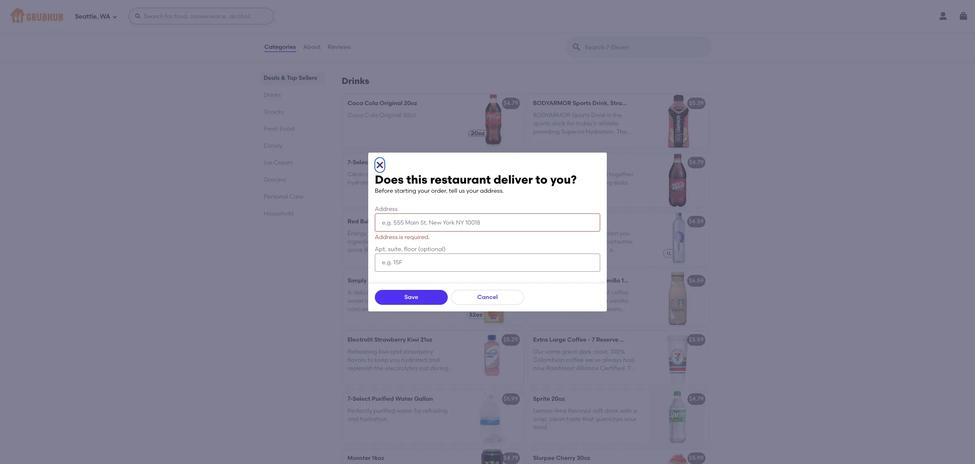 Task type: describe. For each thing, give the bounding box(es) containing it.
feel.
[[546, 239, 557, 246]]

candy
[[264, 143, 283, 150]]

to inside blend of 23 flavors married together to form a pefectly refreshing soda.
[[533, 179, 539, 186]]

electrolit strawberry kiwi 21oz
[[348, 337, 433, 344]]

23
[[558, 171, 564, 178]]

about
[[303, 43, 321, 50]]

hydrated inside clean and refreshing water to stay hydrated all day.
[[348, 179, 373, 186]]

and inside the purity you can taste; hydration you can feel. vapor distilled smartwater with added electrolytes for a distinctive pure and crisp taste.
[[578, 256, 589, 263]]

to inside does this restaurant deliver to you? before starting your order, tell us your address.
[[536, 173, 548, 187]]

the
[[552, 306, 562, 313]]

for inside perfectly purified water for refueling and hydration.
[[414, 408, 422, 415]]

select for water
[[353, 159, 371, 166]]

sprite 20oz image
[[647, 391, 709, 445]]

$5.99 for sprite
[[504, 396, 518, 403]]

orange
[[379, 290, 400, 297]]

1 horizontal spatial you
[[551, 230, 561, 237]]

and inside funyuns® onion flavored rings are a deliciously different snack that's fun to eat, with a crisp texture and zesty onion flavor
[[432, 40, 443, 47]]

vanilla
[[610, 298, 628, 305]]

and right kiwi
[[391, 349, 402, 356]]

0 vertical spatial strawberry
[[611, 100, 642, 107]]

a left the rich
[[553, 315, 557, 322]]

required.
[[405, 234, 430, 241]]

distinctive
[[533, 256, 562, 263]]

blend
[[533, 171, 549, 178]]

1 horizontal spatial svg image
[[959, 11, 969, 21]]

bodyarmor sports drink, strawberry banana 28oz image
[[647, 95, 709, 149]]

drink inside energy drink containing highly quality ingredients of caffeine, taurine, some b-group vitamins, and sugars.
[[368, 230, 382, 237]]

smartwater inside the purity you can taste; hydration you can feel. vapor distilled smartwater with added electrolytes for a distinctive pure and crisp taste.
[[600, 239, 633, 246]]

exercise.
[[348, 374, 372, 381]]

order,
[[431, 188, 448, 195]]

purity
[[533, 230, 549, 237]]

some
[[348, 247, 363, 254]]

$4.59
[[689, 219, 704, 226]]

onion
[[380, 23, 397, 30]]

main navigation navigation
[[0, 0, 976, 32]]

b-
[[364, 247, 371, 254]]

and inside a delicious orange juice free from water or preservtives and not from concentrate.
[[407, 298, 419, 305]]

e,g. 555 Main St, New York NY 10018 search field
[[375, 214, 601, 232]]

starbucks frappuccino vanilla 13.7oz
[[533, 278, 639, 285]]

water inside perfectly purified water for refueling and hydration.
[[397, 408, 413, 415]]

to inside funyuns® onion flavored rings are a deliciously different snack that's fun to eat, with a crisp texture and zesty onion flavor
[[358, 40, 364, 47]]

day.
[[383, 179, 395, 186]]

grocery tab
[[264, 176, 322, 184]]

pure
[[563, 256, 576, 263]]

distilled
[[577, 239, 598, 246]]

select for purified
[[353, 396, 371, 403]]

juice
[[391, 278, 407, 285]]

and inside clean and refreshing water to stay hydrated all day.
[[366, 171, 377, 178]]

keep
[[375, 357, 389, 364]]

that
[[583, 416, 594, 424]]

grocery
[[264, 177, 287, 184]]

ice
[[264, 160, 272, 167]]

fresh food tab
[[264, 125, 322, 133]]

electrolytes inside refreshing kiwi and strawberry flavors to keep you hydrated and replenish the electrolytes lost during exercise.
[[385, 366, 418, 373]]

1 coca cola original 20oz from the top
[[348, 100, 417, 107]]

taurine,
[[415, 239, 437, 246]]

extra
[[533, 337, 548, 344]]

not
[[420, 298, 429, 305]]

dr pepper 20oz image
[[647, 154, 709, 208]]

of inside energy drink containing highly quality ingredients of caffeine, taurine, some b-group vitamins, and sugars.
[[381, 239, 386, 246]]

save button
[[375, 290, 448, 305]]

are
[[441, 23, 450, 30]]

simply
[[348, 278, 367, 285]]

vapor
[[559, 239, 575, 246]]

your for lemon-
[[625, 416, 637, 424]]

bodyarmor sports drink, strawberry banana 28oz
[[533, 100, 681, 107]]

electrolytes inside the purity you can taste; hydration you can feel. vapor distilled smartwater with added electrolytes for a distinctive pure and crisp taste.
[[567, 247, 599, 254]]

dr pepper 20oz
[[533, 159, 577, 166]]

1 vertical spatial strawberry
[[374, 337, 406, 344]]

a inside blend of 23 flavors married together to form a pefectly refreshing soda.
[[555, 179, 559, 186]]

$9.59
[[504, 278, 518, 285]]

about button
[[303, 32, 321, 62]]

smartwater 1l
[[533, 219, 574, 226]]

address.
[[480, 188, 504, 195]]

with inside the purity you can taste; hydration you can feel. vapor distilled smartwater with added electrolytes for a distinctive pure and crisp taste.
[[533, 247, 545, 254]]

kiwi
[[407, 337, 419, 344]]

2 coca from the top
[[348, 112, 363, 119]]

electrolit
[[348, 337, 373, 344]]

slurpee cherry 30oz
[[533, 456, 591, 463]]

luscious
[[616, 315, 638, 322]]

blend of 23 flavors married together to form a pefectly refreshing soda.
[[533, 171, 634, 186]]

snack
[[409, 31, 425, 39]]

coffee
[[568, 337, 587, 344]]

a inside lemon-lime flavored soft drink with a crisp, clean taste that quenches your thirst.
[[633, 408, 637, 415]]

rings
[[424, 23, 440, 30]]

form
[[541, 179, 554, 186]]

apt, suite, floor (optional)
[[375, 246, 446, 253]]

red bull 12oz
[[348, 219, 384, 226]]

7- for 7-select water 24 pack
[[348, 159, 353, 166]]

you inside refreshing kiwi and strawberry flavors to keep you hydrated and replenish the electrolytes lost during exercise.
[[390, 357, 400, 364]]

1 vertical spatial cola
[[365, 112, 378, 119]]

2 coca cola original 20oz from the top
[[348, 112, 416, 119]]

hydrated inside refreshing kiwi and strawberry flavors to keep you hydrated and replenish the electrolytes lost during exercise.
[[401, 357, 427, 364]]

and down finest
[[570, 315, 582, 322]]

taste.
[[605, 256, 621, 263]]

a down the different in the top of the page
[[391, 40, 395, 47]]

and up during
[[428, 357, 440, 364]]

personal care
[[264, 194, 304, 201]]

28oz
[[667, 100, 681, 107]]

wa
[[100, 13, 110, 20]]

deals & top sellers
[[264, 75, 318, 82]]

cancel button
[[451, 290, 524, 305]]

0 vertical spatial smartwater
[[533, 219, 567, 226]]

deliciously
[[353, 31, 382, 39]]

juice
[[401, 290, 414, 297]]

ice cream
[[264, 160, 294, 167]]

energy drink containing highly quality ingredients of caffeine, taurine, some b-group vitamins, and sugars.
[[348, 230, 453, 254]]

7-select purified water gallon image
[[461, 391, 523, 445]]

does
[[375, 173, 404, 187]]

0 horizontal spatial svg image
[[135, 13, 141, 19]]

coca cola original 20oz image
[[461, 95, 523, 149]]

$4.79 for blend of 23 flavors married together to form a pefectly refreshing soda.
[[689, 159, 704, 166]]

ice cream tab
[[264, 159, 322, 167]]

snacks tab
[[264, 108, 322, 116]]

top
[[287, 75, 298, 82]]

onion
[[363, 48, 379, 55]]

$4.79 for lemon-lime flavored soft drink with a crisp, clean taste that quenches your thirst.
[[689, 396, 704, 403]]

is
[[399, 234, 403, 241]]

replenish
[[348, 366, 373, 373]]

pefectly
[[560, 179, 583, 186]]

monster 16oz image
[[461, 450, 523, 465]]

together
[[609, 171, 634, 178]]

0 vertical spatial original
[[380, 100, 403, 107]]

24
[[391, 159, 398, 166]]

taste
[[567, 416, 581, 424]]

a up fun
[[348, 31, 352, 39]]

drink inside lemon-lime flavored soft drink with a crisp, clean taste that quenches your thirst.
[[605, 408, 619, 415]]

flavor
[[380, 48, 396, 55]]

discover
[[533, 290, 557, 297]]

cream
[[274, 160, 294, 167]]

slurpee cherry 30oz image
[[647, 450, 709, 465]]

with inside the discover a creamy blend of coffee and milk, mixed with divine vanilla flavor. the finest arabica beans create a rich and undeniably luscious beverage.
[[579, 298, 591, 305]]

water inside clean and refreshing water to stay hydrated all day.
[[408, 171, 424, 178]]

seattle,
[[75, 13, 98, 20]]

starbucks frappuccino vanilla 13.7oz image
[[647, 272, 709, 326]]

drink,
[[593, 100, 609, 107]]

a delicious orange juice free from water or preservtives and not from concentrate.
[[348, 290, 444, 313]]

purified
[[372, 396, 394, 403]]

1 vertical spatial from
[[431, 298, 444, 305]]

and inside perfectly purified water for refueling and hydration.
[[348, 416, 359, 424]]

for inside the purity you can taste; hydration you can feel. vapor distilled smartwater with added electrolytes for a distinctive pure and crisp taste.
[[601, 247, 608, 254]]



Task type: locate. For each thing, give the bounding box(es) containing it.
1 horizontal spatial crisp
[[590, 256, 604, 263]]

clean
[[348, 171, 365, 178]]

52oz
[[408, 278, 422, 285]]

you
[[551, 230, 561, 237], [620, 230, 630, 237], [390, 357, 400, 364]]

refueling
[[423, 408, 448, 415]]

and right pure
[[578, 256, 589, 263]]

0 vertical spatial coca cola original 20oz
[[348, 100, 417, 107]]

a
[[348, 31, 352, 39], [391, 40, 395, 47], [555, 179, 559, 186], [610, 247, 613, 254], [559, 290, 563, 297], [553, 315, 557, 322], [633, 408, 637, 415]]

drink up quenches
[[605, 408, 619, 415]]

0 vertical spatial address
[[375, 206, 398, 213]]

us
[[459, 188, 465, 195]]

monster
[[348, 456, 371, 463]]

24oz
[[653, 337, 667, 344]]

0 horizontal spatial flavors
[[348, 357, 366, 364]]

0 horizontal spatial of
[[381, 239, 386, 246]]

7-select water 24 pack
[[348, 159, 414, 166]]

7-
[[348, 159, 353, 166], [348, 396, 353, 403]]

0 vertical spatial electrolytes
[[567, 247, 599, 254]]

smartwater up purity
[[533, 219, 567, 226]]

select
[[353, 159, 371, 166], [353, 396, 371, 403]]

1 vertical spatial address
[[375, 234, 398, 241]]

1 vertical spatial original
[[379, 112, 402, 119]]

strawberry
[[403, 349, 433, 356]]

vanilla
[[601, 278, 621, 285]]

$4.79 for coca cola original 20oz
[[504, 100, 518, 107]]

address up the apt,
[[375, 234, 398, 241]]

1 vertical spatial can
[[533, 239, 544, 246]]

strawberry up kiwi
[[374, 337, 406, 344]]

0 vertical spatial drinks
[[342, 76, 369, 86]]

svg image right wa
[[112, 14, 117, 19]]

fresh
[[264, 126, 279, 133]]

funyuns onion flavored rings 6oz image
[[461, 6, 523, 60]]

1 horizontal spatial flavors
[[566, 171, 584, 178]]

svg image inside main navigation navigation
[[112, 14, 117, 19]]

a down "23"
[[555, 179, 559, 186]]

reviews
[[328, 43, 351, 50]]

1 horizontal spatial drink
[[605, 408, 619, 415]]

0 vertical spatial flavors
[[566, 171, 584, 178]]

and down the taurine,
[[416, 247, 427, 254]]

7-select purified water gallon
[[348, 396, 433, 403]]

strawberry
[[611, 100, 642, 107], [374, 337, 406, 344]]

purity you can taste; hydration you can feel. vapor distilled smartwater with added electrolytes for a distinctive pure and crisp taste.
[[533, 230, 633, 263]]

your right us
[[467, 188, 479, 195]]

1 horizontal spatial water
[[396, 396, 413, 403]]

0 horizontal spatial water
[[372, 159, 390, 166]]

can up vapor
[[562, 230, 573, 237]]

kiwi
[[379, 349, 389, 356]]

smartwater 1l image
[[647, 213, 709, 267]]

water up perfectly purified water for refueling and hydration.
[[396, 396, 413, 403]]

0 horizontal spatial refreshing
[[379, 171, 407, 178]]

you right hydration
[[620, 230, 630, 237]]

electrolytes down distilled
[[567, 247, 599, 254]]

svg image left 24
[[375, 160, 385, 170]]

sellers
[[299, 75, 318, 82]]

1 vertical spatial refreshing
[[584, 179, 613, 186]]

refreshing inside blend of 23 flavors married together to form a pefectly refreshing soda.
[[584, 179, 613, 186]]

1 horizontal spatial drinks
[[342, 76, 369, 86]]

soda.
[[614, 179, 629, 186]]

creamy
[[564, 290, 585, 297]]

crisp left the taste.
[[590, 256, 604, 263]]

purified
[[374, 408, 395, 415]]

1 vertical spatial coca
[[348, 112, 363, 119]]

coca
[[348, 100, 363, 107], [348, 112, 363, 119]]

and inside energy drink containing highly quality ingredients of caffeine, taurine, some b-group vitamins, and sugars.
[[416, 247, 427, 254]]

create
[[533, 315, 552, 322]]

reserve
[[596, 337, 619, 344]]

0 vertical spatial $5.99
[[504, 219, 518, 226]]

strawberry right drink,
[[611, 100, 642, 107]]

containing
[[384, 230, 414, 237]]

a right soft
[[633, 408, 637, 415]]

e,g. 15F search field
[[375, 254, 601, 272]]

you right keep
[[390, 357, 400, 364]]

to right fun
[[358, 40, 364, 47]]

your right quenches
[[625, 416, 637, 424]]

and
[[432, 40, 443, 47], [366, 171, 377, 178], [416, 247, 427, 254], [578, 256, 589, 263], [407, 298, 419, 305], [533, 298, 545, 305], [570, 315, 582, 322], [391, 349, 402, 356], [428, 357, 440, 364], [348, 416, 359, 424]]

your for does
[[467, 188, 479, 195]]

0 horizontal spatial can
[[533, 239, 544, 246]]

for down gallon
[[414, 408, 422, 415]]

0 vertical spatial cola
[[365, 100, 378, 107]]

and down perfectly
[[348, 416, 359, 424]]

coffee
[[611, 290, 629, 297]]

to left stay
[[426, 171, 431, 178]]

texture
[[411, 40, 431, 47]]

svg image
[[112, 14, 117, 19], [375, 160, 385, 170]]

suite,
[[388, 246, 403, 253]]

free
[[416, 290, 427, 297]]

0 horizontal spatial strawberry
[[374, 337, 406, 344]]

1 vertical spatial drinks
[[264, 92, 281, 99]]

0 horizontal spatial you
[[390, 357, 400, 364]]

refreshing down married
[[584, 179, 613, 186]]

water left 24
[[372, 159, 390, 166]]

select up 'clean'
[[353, 159, 371, 166]]

and down juice
[[407, 298, 419, 305]]

mixed
[[560, 298, 577, 305]]

flavors inside blend of 23 flavors married together to form a pefectly refreshing soda.
[[566, 171, 584, 178]]

pepper
[[541, 159, 562, 166]]

from right 'not' on the left bottom
[[431, 298, 444, 305]]

delicious
[[353, 290, 378, 297]]

with up arabica
[[579, 298, 591, 305]]

arabica
[[580, 306, 603, 313]]

electrolytes down keep
[[385, 366, 418, 373]]

address is required.
[[375, 234, 430, 241]]

to down dr
[[536, 173, 548, 187]]

0 vertical spatial svg image
[[112, 14, 117, 19]]

perfectly
[[348, 408, 372, 415]]

drinks down deals
[[264, 92, 281, 99]]

0 vertical spatial water
[[372, 159, 390, 166]]

funyuns® onion flavored rings are a deliciously different snack that's fun to eat, with a crisp texture and zesty onion flavor button
[[343, 6, 523, 60]]

1 vertical spatial flavors
[[348, 357, 366, 364]]

7- up 'clean'
[[348, 159, 353, 166]]

1 vertical spatial for
[[414, 408, 422, 415]]

refreshing inside clean and refreshing water to stay hydrated all day.
[[379, 171, 407, 178]]

married
[[586, 171, 608, 178]]

coca cola original 20oz
[[348, 100, 417, 107], [348, 112, 416, 119]]

you?
[[551, 173, 577, 187]]

magnifying glass icon image
[[572, 42, 582, 52]]

$3.59
[[689, 337, 704, 344]]

0 horizontal spatial drink
[[368, 230, 382, 237]]

your down the this
[[418, 188, 430, 195]]

1 vertical spatial water
[[396, 396, 413, 403]]

1 horizontal spatial hydrated
[[401, 357, 427, 364]]

you up feel. at the bottom right of the page
[[551, 230, 561, 237]]

address for address
[[375, 206, 398, 213]]

2 horizontal spatial of
[[604, 290, 610, 297]]

hydration
[[592, 230, 619, 237]]

a inside the purity you can taste; hydration you can feel. vapor distilled smartwater with added electrolytes for a distinctive pure and crisp taste.
[[610, 247, 613, 254]]

30oz
[[577, 456, 591, 463]]

of left "23"
[[551, 171, 556, 178]]

deals & top sellers tab
[[264, 74, 322, 82]]

this
[[407, 173, 428, 187]]

1 horizontal spatial for
[[601, 247, 608, 254]]

0 vertical spatial of
[[551, 171, 556, 178]]

2 select from the top
[[353, 396, 371, 403]]

0 horizontal spatial smartwater
[[533, 219, 567, 226]]

1 horizontal spatial strawberry
[[611, 100, 642, 107]]

1 horizontal spatial refreshing
[[584, 179, 613, 186]]

drink
[[368, 230, 382, 237], [605, 408, 619, 415]]

0 vertical spatial refreshing
[[379, 171, 407, 178]]

drinks down zesty
[[342, 76, 369, 86]]

smartwater down hydration
[[600, 239, 633, 246]]

crisp down the different in the top of the page
[[396, 40, 410, 47]]

1 coca from the top
[[348, 100, 363, 107]]

address for address is required.
[[375, 234, 398, 241]]

a up mixed
[[559, 290, 563, 297]]

2 vertical spatial $5.99
[[689, 456, 704, 463]]

of up divine
[[604, 290, 610, 297]]

0 vertical spatial select
[[353, 159, 371, 166]]

0 horizontal spatial drinks
[[264, 92, 281, 99]]

and up flavor. on the bottom of page
[[533, 298, 545, 305]]

original
[[380, 100, 403, 107], [379, 112, 402, 119]]

extra large coffee - 7 reserve colombian 24oz image
[[647, 332, 709, 386]]

categories
[[264, 43, 296, 50]]

lost
[[419, 366, 429, 373]]

1 vertical spatial electrolytes
[[385, 366, 418, 373]]

of inside the discover a creamy blend of coffee and milk, mixed with divine vanilla flavor. the finest arabica beans create a rich and undeniably luscious beverage.
[[604, 290, 610, 297]]

0 horizontal spatial electrolytes
[[385, 366, 418, 373]]

1 vertical spatial smartwater
[[600, 239, 633, 246]]

1 address from the top
[[375, 206, 398, 213]]

2 7- from the top
[[348, 396, 353, 403]]

0 horizontal spatial hydrated
[[348, 179, 373, 186]]

$5.99 for smartwater
[[504, 219, 518, 226]]

1 vertical spatial 7-
[[348, 396, 353, 403]]

personal care tab
[[264, 193, 322, 201]]

7- up perfectly
[[348, 396, 353, 403]]

a up the taste.
[[610, 247, 613, 254]]

flavors up pefectly
[[566, 171, 584, 178]]

deals
[[264, 75, 280, 82]]

1 horizontal spatial your
[[467, 188, 479, 195]]

starbucks
[[533, 278, 562, 285]]

0 horizontal spatial crisp
[[396, 40, 410, 47]]

electrolit strawberry kiwi 21oz image
[[461, 332, 523, 386]]

red
[[348, 219, 359, 226]]

funyuns®
[[348, 23, 379, 30]]

drinks inside drinks tab
[[264, 92, 281, 99]]

1 horizontal spatial svg image
[[375, 160, 385, 170]]

0 vertical spatial for
[[601, 247, 608, 254]]

slurpee
[[533, 456, 555, 463]]

0 vertical spatial can
[[562, 230, 573, 237]]

for up the taste.
[[601, 247, 608, 254]]

drinks tab
[[264, 91, 322, 99]]

2 address from the top
[[375, 234, 398, 241]]

fun
[[348, 40, 357, 47]]

1 vertical spatial drink
[[605, 408, 619, 415]]

0 horizontal spatial for
[[414, 408, 422, 415]]

(optional)
[[418, 246, 446, 253]]

1 horizontal spatial can
[[562, 230, 573, 237]]

sports
[[573, 100, 591, 107]]

to inside refreshing kiwi and strawberry flavors to keep you hydrated and replenish the electrolytes lost during exercise.
[[368, 357, 373, 364]]

discover a creamy blend of coffee and milk, mixed with divine vanilla flavor. the finest arabica beans create a rich and undeniably luscious beverage.
[[533, 290, 638, 330]]

to left keep
[[368, 357, 373, 364]]

with inside lemon-lime flavored soft drink with a crisp, clean taste that quenches your thirst.
[[620, 408, 632, 415]]

1 7- from the top
[[348, 159, 353, 166]]

to down blend on the right of the page
[[533, 179, 539, 186]]

clean and refreshing water to stay hydrated all day.
[[348, 171, 444, 186]]

simply orange juice 52oz image
[[461, 272, 523, 326]]

1 vertical spatial crisp
[[590, 256, 604, 263]]

13.7oz
[[622, 278, 639, 285]]

0 horizontal spatial svg image
[[112, 14, 117, 19]]

electrolytes
[[567, 247, 599, 254], [385, 366, 418, 373]]

crisp inside the purity you can taste; hydration you can feel. vapor distilled smartwater with added electrolytes for a distinctive pure and crisp taste.
[[590, 256, 604, 263]]

water down a
[[348, 298, 364, 305]]

2 vertical spatial of
[[604, 290, 610, 297]]

0 vertical spatial from
[[428, 290, 441, 297]]

water down "7-select purified water gallon" at the left of the page
[[397, 408, 413, 415]]

your inside lemon-lime flavored soft drink with a crisp, clean taste that quenches your thirst.
[[625, 416, 637, 424]]

7- for 7-select purified water gallon
[[348, 396, 353, 403]]

hydrated down strawberry on the left bottom of page
[[401, 357, 427, 364]]

and up all
[[366, 171, 377, 178]]

red bull 12oz image
[[461, 213, 523, 267]]

of up the apt,
[[381, 239, 386, 246]]

address up 12oz
[[375, 206, 398, 213]]

0 vertical spatial water
[[408, 171, 424, 178]]

1 horizontal spatial smartwater
[[600, 239, 633, 246]]

that's
[[427, 31, 443, 39]]

sugars.
[[429, 247, 450, 254]]

household tab
[[264, 210, 322, 218]]

of inside blend of 23 flavors married together to form a pefectly refreshing soda.
[[551, 171, 556, 178]]

seattle, wa
[[75, 13, 110, 20]]

svg image
[[959, 11, 969, 21], [135, 13, 141, 19]]

1 vertical spatial select
[[353, 396, 371, 403]]

0 vertical spatial drink
[[368, 230, 382, 237]]

0 vertical spatial crisp
[[396, 40, 410, 47]]

1 vertical spatial water
[[348, 298, 364, 305]]

candy tab
[[264, 142, 322, 150]]

can down purity
[[533, 239, 544, 246]]

drink down 12oz
[[368, 230, 382, 237]]

1 vertical spatial of
[[381, 239, 386, 246]]

lemon-
[[533, 408, 555, 415]]

water inside a delicious orange juice free from water or preservtives and not from concentrate.
[[348, 298, 364, 305]]

1l
[[569, 219, 574, 226]]

0 horizontal spatial your
[[418, 188, 430, 195]]

1 vertical spatial coca cola original 20oz
[[348, 112, 416, 119]]

1 select from the top
[[353, 159, 371, 166]]

with inside funyuns® onion flavored rings are a deliciously different snack that's fun to eat, with a crisp texture and zesty onion flavor
[[378, 40, 389, 47]]

to inside clean and refreshing water to stay hydrated all day.
[[426, 171, 431, 178]]

hydrated
[[348, 179, 373, 186], [401, 357, 427, 364]]

categories button
[[264, 32, 297, 62]]

caffeine,
[[388, 239, 413, 246]]

rich
[[558, 315, 569, 322]]

1 vertical spatial $5.99
[[504, 396, 518, 403]]

2 horizontal spatial your
[[625, 416, 637, 424]]

beverage.
[[533, 323, 562, 330]]

flavors up 'replenish' at bottom left
[[348, 357, 366, 364]]

1 horizontal spatial of
[[551, 171, 556, 178]]

with up quenches
[[620, 408, 632, 415]]

1 vertical spatial hydrated
[[401, 357, 427, 364]]

1 horizontal spatial electrolytes
[[567, 247, 599, 254]]

cherry
[[556, 456, 576, 463]]

2 vertical spatial water
[[397, 408, 413, 415]]

water down pack
[[408, 171, 424, 178]]

0 vertical spatial hydrated
[[348, 179, 373, 186]]

with up "distinctive"
[[533, 247, 545, 254]]

2 horizontal spatial you
[[620, 230, 630, 237]]

hydrated down 'clean'
[[348, 179, 373, 186]]

1 vertical spatial svg image
[[375, 160, 385, 170]]

with up flavor
[[378, 40, 389, 47]]

from up 'not' on the left bottom
[[428, 290, 441, 297]]

refreshing up the day.
[[379, 171, 407, 178]]

colombian
[[620, 337, 652, 344]]

$4.79
[[504, 100, 518, 107], [689, 159, 704, 166], [689, 396, 704, 403], [504, 456, 518, 463]]

flavors inside refreshing kiwi and strawberry flavors to keep you hydrated and replenish the electrolytes lost during exercise.
[[348, 357, 366, 364]]

7-select water 24 pack image
[[461, 154, 523, 208]]

0 vertical spatial coca
[[348, 100, 363, 107]]

0 vertical spatial 7-
[[348, 159, 353, 166]]

7
[[592, 337, 595, 344]]

with
[[378, 40, 389, 47], [533, 247, 545, 254], [579, 298, 591, 305], [620, 408, 632, 415]]

crisp inside funyuns® onion flavored rings are a deliciously different snack that's fun to eat, with a crisp texture and zesty onion flavor
[[396, 40, 410, 47]]

select up perfectly
[[353, 396, 371, 403]]

stay
[[433, 171, 444, 178]]

and down that's
[[432, 40, 443, 47]]

dr
[[533, 159, 540, 166]]

simply orange juice 52oz
[[348, 278, 422, 285]]



Task type: vqa. For each thing, say whether or not it's contained in the screenshot.


